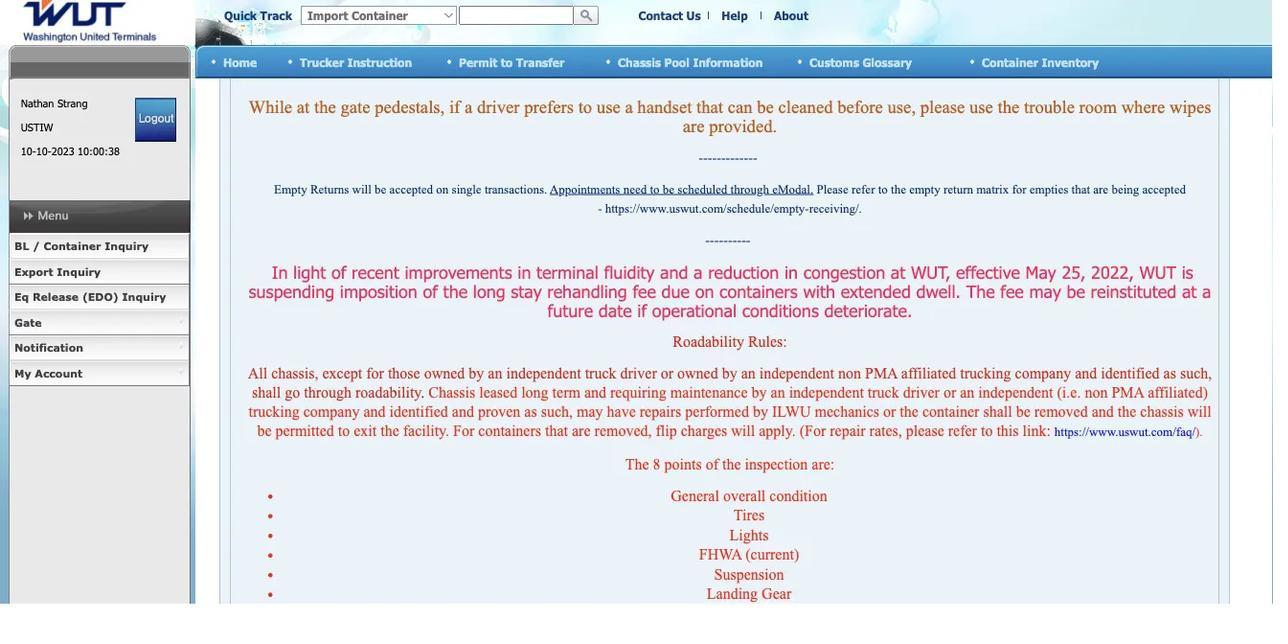 Task type: locate. For each thing, give the bounding box(es) containing it.
contact
[[639, 8, 683, 22]]

inquiry right (edo)
[[122, 290, 166, 303]]

container up export inquiry
[[44, 240, 101, 253]]

quick
[[224, 8, 257, 22]]

help link
[[722, 8, 748, 22]]

eq release (edo) inquiry
[[14, 290, 166, 303]]

my account
[[14, 367, 82, 380]]

None text field
[[459, 6, 574, 25]]

track
[[260, 8, 292, 22]]

0 horizontal spatial container
[[44, 240, 101, 253]]

about link
[[775, 8, 809, 22]]

transfer
[[516, 55, 565, 69]]

2 10- from the left
[[36, 145, 51, 158]]

export inquiry link
[[9, 259, 190, 285]]

gate link
[[9, 310, 190, 335]]

contact us link
[[639, 8, 701, 22]]

strang
[[57, 97, 88, 110]]

10-
[[21, 145, 36, 158], [36, 145, 51, 158]]

1 vertical spatial container
[[44, 240, 101, 253]]

1 vertical spatial inquiry
[[57, 265, 101, 278]]

my
[[14, 367, 31, 380]]

inquiry up export inquiry link
[[105, 240, 149, 253]]

0 vertical spatial container
[[982, 55, 1039, 69]]

container inside 'link'
[[44, 240, 101, 253]]

2 vertical spatial inquiry
[[122, 290, 166, 303]]

1 horizontal spatial container
[[982, 55, 1039, 69]]

eq
[[14, 290, 29, 303]]

home
[[223, 55, 257, 69]]

inquiry down the bl / container inquiry
[[57, 265, 101, 278]]

inquiry inside 'link'
[[105, 240, 149, 253]]

login image
[[135, 98, 177, 142]]

0 vertical spatial inquiry
[[105, 240, 149, 253]]

ustiw
[[21, 121, 53, 134]]

inquiry
[[105, 240, 149, 253], [57, 265, 101, 278], [122, 290, 166, 303]]

notification link
[[9, 335, 190, 361]]

contact us
[[639, 8, 701, 22]]

permit
[[459, 55, 498, 69]]

account
[[35, 367, 82, 380]]

to
[[501, 55, 513, 69]]

inquiry for (edo)
[[122, 290, 166, 303]]

notification
[[14, 341, 83, 354]]

container left inventory
[[982, 55, 1039, 69]]

bl
[[14, 240, 29, 253]]

container
[[982, 55, 1039, 69], [44, 240, 101, 253]]

instruction
[[348, 55, 412, 69]]

bl / container inquiry link
[[9, 234, 190, 259]]



Task type: vqa. For each thing, say whether or not it's contained in the screenshot.
password field
no



Task type: describe. For each thing, give the bounding box(es) containing it.
container inventory
[[982, 55, 1100, 69]]

(edo)
[[82, 290, 119, 303]]

bl / container inquiry
[[14, 240, 149, 253]]

export inquiry
[[14, 265, 101, 278]]

quick track
[[224, 8, 292, 22]]

us
[[687, 8, 701, 22]]

glossary
[[863, 55, 913, 69]]

gate
[[14, 316, 42, 329]]

permit to transfer
[[459, 55, 565, 69]]

my account link
[[9, 361, 190, 386]]

chassis pool information
[[618, 55, 763, 69]]

release
[[33, 290, 79, 303]]

export
[[14, 265, 53, 278]]

nathan strang
[[21, 97, 88, 110]]

information
[[693, 55, 763, 69]]

eq release (edo) inquiry link
[[9, 285, 190, 310]]

10-10-2023 10:00:38
[[21, 145, 120, 158]]

10:00:38
[[78, 145, 120, 158]]

inventory
[[1042, 55, 1100, 69]]

pool
[[665, 55, 690, 69]]

nathan
[[21, 97, 54, 110]]

customs glossary
[[810, 55, 913, 69]]

chassis
[[618, 55, 661, 69]]

2023
[[51, 145, 74, 158]]

trucker instruction
[[300, 55, 412, 69]]

1 10- from the left
[[21, 145, 36, 158]]

about
[[775, 8, 809, 22]]

inquiry for container
[[105, 240, 149, 253]]

customs
[[810, 55, 860, 69]]

help
[[722, 8, 748, 22]]

/
[[33, 240, 40, 253]]

trucker
[[300, 55, 344, 69]]



